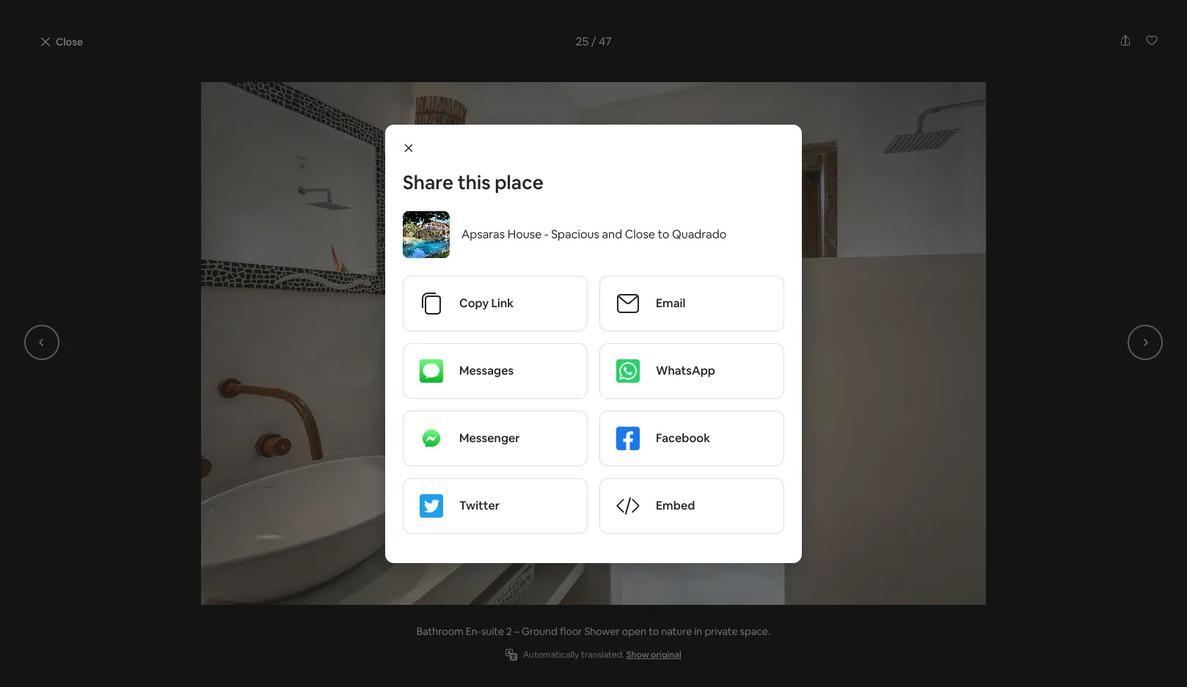 Task type: locate. For each thing, give the bounding box(es) containing it.
0 vertical spatial reviews
[[233, 106, 270, 120]]

19
[[316, 553, 327, 568]]

copy
[[459, 295, 489, 311]]

1 vertical spatial spacious
[[551, 226, 600, 242]]

close
[[475, 75, 526, 100], [625, 226, 655, 242]]

embed button
[[600, 479, 784, 533]]

vista do amplo jardim com área de estar ao ar livre. à esquerda, a piscina. image
[[800, 139, 999, 322]]

1 horizontal spatial close
[[625, 226, 655, 242]]

share for share this place
[[403, 170, 454, 195]]

4.86 for 4.86 · 83 reviews · bahia, brazil
[[190, 106, 211, 120]]

Start your search search field
[[478, 12, 698, 47]]

messages link
[[404, 344, 587, 398]]

amenities
[[224, 611, 280, 626]]

1 vertical spatial 83
[[929, 553, 941, 566]]

0 horizontal spatial 83
[[219, 106, 231, 120]]

apsaras house - spacious and close to quadrado
[[204, 75, 645, 100], [462, 226, 727, 242]]

reviews
[[233, 106, 270, 120], [943, 553, 980, 566]]

messages
[[459, 363, 514, 378]]

1 vertical spatial to
[[658, 226, 670, 242]]

for left long
[[381, 630, 395, 643]]

1 vertical spatial 4.86
[[900, 553, 921, 566]]

whatsapp link
[[600, 344, 784, 398]]

1 vertical spatial 83 reviews button
[[929, 553, 980, 566]]

1 horizontal spatial house
[[508, 226, 542, 242]]

4.86 inside 4.86 · 83 reviews · bahia, brazil
[[190, 106, 211, 120]]

and
[[438, 75, 471, 100], [602, 226, 623, 242], [561, 630, 579, 643]]

copy link
[[459, 295, 514, 311]]

1 horizontal spatial show
[[894, 468, 921, 482]]

0 horizontal spatial reviews
[[233, 106, 270, 120]]

$18,125
[[744, 547, 798, 567]]

share for share
[[917, 107, 944, 120]]

to inside share dialog
[[658, 226, 670, 242]]

house up link at top left
[[508, 226, 542, 242]]

0 vertical spatial apsaras
[[204, 75, 276, 100]]

16+
[[177, 553, 196, 568]]

email link
[[600, 276, 784, 331]]

embed
[[656, 498, 695, 513]]

space.
[[740, 625, 771, 639]]

all
[[923, 468, 934, 482]]

everyday
[[302, 611, 352, 626]]

0 vertical spatial share
[[917, 107, 944, 120]]

living
[[355, 611, 384, 626]]

0 vertical spatial and
[[438, 75, 471, 100]]

twitter link
[[404, 479, 587, 533]]

0 horizontal spatial spacious
[[353, 75, 433, 100]]

2 horizontal spatial and
[[602, 226, 623, 242]]

7.5
[[365, 553, 379, 568]]

1 vertical spatial this
[[334, 630, 351, 643]]

1 horizontal spatial -
[[544, 226, 549, 242]]

this
[[458, 170, 491, 195], [334, 630, 351, 643]]

0 vertical spatial place
[[495, 170, 544, 195]]

1 horizontal spatial for
[[381, 630, 395, 643]]

this inside amenities for everyday living the host has equipped this place for long stays—kitchen, washer, dryer, and ac included.
[[334, 630, 351, 643]]

1 horizontal spatial place
[[495, 170, 544, 195]]

0 vertical spatial -
[[342, 75, 349, 100]]

dryer,
[[532, 630, 559, 643]]

to
[[530, 75, 550, 100], [658, 226, 670, 242], [649, 625, 659, 639]]

83 reviews button
[[219, 106, 270, 120], [929, 553, 980, 566]]

1 vertical spatial apsaras
[[462, 226, 505, 242]]

show
[[894, 468, 921, 482], [627, 650, 649, 661]]

apsaras down "share this place"
[[462, 226, 505, 242]]

1 vertical spatial house
[[508, 226, 542, 242]]

reviews for 4.86 · 83 reviews · bahia, brazil
[[233, 106, 270, 120]]

share inside button
[[917, 107, 944, 120]]

show all photos
[[894, 468, 970, 482]]

0 horizontal spatial quadrado
[[554, 75, 645, 100]]

1 horizontal spatial and
[[561, 630, 579, 643]]

1 horizontal spatial reviews
[[943, 553, 980, 566]]

suíte 3 – térreo
parede de pau a pique, técnica tradicional de trancoso.
decorada com almofadas de kilim e abajures feitos por artesãos locais.
1 cama de casal ou 2 camas de solteiro
banheiro
jardim privado image
[[177, 139, 588, 505]]

to down start your search
[[530, 75, 550, 100]]

83 inside 4.86 · 83 reviews · bahia, brazil
[[219, 106, 231, 120]]

reviews for 4.86 · 83 reviews
[[943, 553, 980, 566]]

to up email
[[658, 226, 670, 242]]

1 vertical spatial for
[[381, 630, 395, 643]]

washer,
[[494, 630, 530, 643]]

share inside dialog
[[403, 170, 454, 195]]

0 vertical spatial for
[[283, 611, 299, 626]]

2
[[506, 625, 512, 639]]

0 vertical spatial this
[[458, 170, 491, 195]]

equipped
[[286, 630, 332, 643]]

amenities for everyday living the host has equipped this place for long stays—kitchen, washer, dryer, and ac included.
[[224, 611, 641, 643]]

9
[[243, 553, 249, 568]]

automatically translated. show original
[[523, 650, 682, 661]]

1 horizontal spatial share
[[917, 107, 944, 120]]

1 horizontal spatial 4.86
[[900, 553, 921, 566]]

bahia,
[[285, 106, 313, 120]]

suíte 1 – terms
spacious, includes desk desk desk area.
1 double bed or
2 single beds
bathroom
shower open to nature in private space private
garden image
[[316, 0, 585, 142], [316, 0, 585, 142], [591, 0, 860, 142], [591, 0, 860, 142], [316, 148, 860, 512], [316, 148, 860, 512]]

2 vertical spatial and
[[561, 630, 579, 643]]

included.
[[598, 630, 641, 643]]

0 horizontal spatial share
[[403, 170, 454, 195]]

for up 'has' at the left bottom of page
[[283, 611, 299, 626]]

nature
[[661, 625, 692, 639]]

apsaras
[[204, 75, 276, 100], [462, 226, 505, 242]]

suíte 2 - thermal
decorated as objects traced by africa and bali.
1 double bed or
2 single beds
1 double sofa bed
shower open to nature in private space private
garden image
[[316, 518, 585, 688], [316, 518, 585, 688], [591, 518, 860, 688], [591, 518, 860, 688]]

1 horizontal spatial quadrado
[[672, 226, 727, 242]]

apsaras up 4.86 · 83 reviews · bahia, brazil at top
[[204, 75, 276, 100]]

reviews inside 4.86 · 83 reviews · bahia, brazil
[[233, 106, 270, 120]]

–
[[514, 625, 520, 639]]

house
[[280, 75, 338, 100], [508, 226, 542, 242]]

0 vertical spatial close
[[475, 75, 526, 100]]

host
[[245, 630, 266, 643]]

1 vertical spatial quadrado
[[672, 226, 727, 242]]

place
[[495, 170, 544, 195], [353, 630, 379, 643]]

83 for 4.86 · 83 reviews
[[929, 553, 941, 566]]

1 horizontal spatial apsaras
[[462, 226, 505, 242]]

floor
[[560, 625, 582, 639]]

copy link button
[[404, 276, 587, 331]]

bathroom en-suite 2 – ground floor
shower open to nature in private space. image
[[70, 82, 1117, 606], [70, 82, 1117, 606]]

0 vertical spatial 4.86
[[190, 106, 211, 120]]

0 vertical spatial house
[[280, 75, 338, 100]]

house inside share dialog
[[508, 226, 542, 242]]

1 vertical spatial reviews
[[943, 553, 980, 566]]

0 vertical spatial apsaras house - spacious and close to quadrado
[[204, 75, 645, 100]]

1 vertical spatial share
[[403, 170, 454, 195]]

show down open
[[627, 650, 649, 661]]

$14,784
[[801, 547, 859, 567]]

share
[[917, 107, 944, 120], [403, 170, 454, 195]]

1 vertical spatial place
[[353, 630, 379, 643]]

quadrado up the email link in the right top of the page
[[672, 226, 727, 242]]

long
[[397, 630, 418, 643]]

1 vertical spatial and
[[602, 226, 623, 242]]

1 vertical spatial apsaras house - spacious and close to quadrado
[[462, 226, 727, 242]]

stays—kitchen,
[[420, 630, 492, 643]]

entire
[[177, 528, 222, 548]]

0 horizontal spatial show
[[627, 650, 649, 661]]

1 horizontal spatial this
[[458, 170, 491, 195]]

spacious
[[353, 75, 433, 100], [551, 226, 600, 242]]

for
[[283, 611, 299, 626], [381, 630, 395, 643]]

beds
[[330, 553, 357, 568]]

0 vertical spatial 83
[[219, 106, 231, 120]]

0 horizontal spatial place
[[353, 630, 379, 643]]

quadrado
[[554, 75, 645, 100], [672, 226, 727, 242]]

photos
[[936, 468, 970, 482]]

learn more about the host, alexandra. image
[[616, 529, 657, 570], [616, 529, 657, 570]]

1 horizontal spatial 83
[[929, 553, 941, 566]]

-
[[342, 75, 349, 100], [544, 226, 549, 242]]

private
[[705, 625, 738, 639]]

0 horizontal spatial this
[[334, 630, 351, 643]]

2 vertical spatial to
[[649, 625, 659, 639]]

4.86 for 4.86 · 83 reviews
[[900, 553, 921, 566]]

to right open
[[649, 625, 659, 639]]

show left all
[[894, 468, 921, 482]]

0 horizontal spatial house
[[280, 75, 338, 100]]

0 horizontal spatial 4.86
[[190, 106, 211, 120]]

·
[[213, 106, 216, 120], [276, 106, 279, 122], [237, 553, 240, 568], [310, 553, 313, 568], [359, 553, 362, 568], [924, 553, 926, 566]]

0 vertical spatial spacious
[[353, 75, 433, 100]]

quadrado down /
[[554, 75, 645, 100]]

1 vertical spatial -
[[544, 226, 549, 242]]

show original button
[[627, 650, 682, 661]]

dialog
[[0, 0, 1188, 688]]

0 horizontal spatial for
[[283, 611, 299, 626]]

0 vertical spatial show
[[894, 468, 921, 482]]

show all photos button
[[865, 463, 982, 487]]

0 horizontal spatial 83 reviews button
[[219, 106, 270, 120]]

casa de veraneio em um meio a um jardim tropical a 15 minutos de caminhada do centro histórico (quadrado) e das praias. oferece acomodações, serviços, amenidades e conforto em ambientes amplos e bem decorados em um condomínio seguro e bem cuidado. image
[[594, 139, 794, 322]]

1 horizontal spatial spacious
[[551, 226, 600, 242]]

house up bahia, brazil button
[[280, 75, 338, 100]]

1 vertical spatial close
[[625, 226, 655, 242]]

automatically
[[523, 650, 579, 661]]



Task type: vqa. For each thing, say whether or not it's contained in the screenshot.
policy
no



Task type: describe. For each thing, give the bounding box(es) containing it.
place inside share dialog
[[495, 170, 544, 195]]

25 / 47
[[576, 34, 612, 49]]

and inside amenities for everyday living the host has equipped this place for long stays—kitchen, washer, dryer, and ac included.
[[561, 630, 579, 643]]

0 vertical spatial quadrado
[[554, 75, 645, 100]]

shower
[[585, 625, 620, 639]]

quadrado inside share dialog
[[672, 226, 727, 242]]

baths
[[382, 553, 412, 568]]

ac
[[581, 630, 596, 643]]

your
[[523, 23, 545, 36]]

hosted
[[272, 528, 326, 548]]

apsaras house - spacious and close to quadrado inside share dialog
[[462, 226, 727, 242]]

original
[[651, 650, 682, 661]]

guests
[[199, 553, 235, 568]]

before
[[784, 568, 816, 581]]

0 horizontal spatial close
[[475, 75, 526, 100]]

a casa das apsaras é espaçosa, decorada com charme rústico. um espaço único e completo para ser desfrutado por toda a família e por muitos amigos. durante a sua estadia, a casa é toda sua.

saia de férias e
sinta-se em casa na
casa das apsaras image
[[594, 328, 794, 505]]

start your search button
[[478, 12, 698, 47]]

/
[[591, 34, 596, 49]]

share dialog
[[385, 124, 802, 563]]

share button
[[893, 101, 950, 126]]

home
[[225, 528, 269, 548]]

suite
[[481, 625, 504, 639]]

bathroom en-suite 2 – ground floor shower open to nature in private space.
[[417, 625, 771, 639]]

search
[[547, 23, 579, 36]]

monthly
[[744, 568, 782, 581]]

in
[[694, 625, 703, 639]]

save button
[[953, 101, 1005, 126]]

0 vertical spatial to
[[530, 75, 550, 100]]

brazil
[[316, 106, 342, 120]]

link
[[491, 295, 514, 311]]

apsaras inside share dialog
[[462, 226, 505, 242]]

messenger link
[[404, 411, 587, 466]]

· inside 4.86 · 83 reviews · bahia, brazil
[[213, 106, 216, 120]]

by alexandra
[[329, 528, 429, 548]]

sala ao ar livre. espaço perfeito para jogos ou simplesmente para jogar conversa fora. os painéis de apsaras sobre o sofá, os tapetes e as almofadas coloridas de kilim dão o toque final neste ambiente tão vibrante quanto confortável. image
[[800, 328, 999, 505]]

$18,125 $14,784 monthly before taxes
[[744, 547, 859, 581]]

messenger
[[459, 430, 520, 446]]

3/26/2024 button
[[744, 599, 980, 640]]

whatsapp
[[656, 363, 716, 378]]

bedrooms
[[252, 553, 308, 568]]

show inside button
[[894, 468, 921, 482]]

twitter
[[459, 498, 500, 513]]

bathroom
[[417, 625, 464, 639]]

83 for 4.86 · 83 reviews · bahia, brazil
[[219, 106, 231, 120]]

- inside share dialog
[[544, 226, 549, 242]]

start your search
[[497, 23, 579, 36]]

3/26/2024
[[752, 618, 802, 631]]

4.86 · 83 reviews · bahia, brazil
[[190, 106, 342, 122]]

open
[[622, 625, 647, 639]]

facebook
[[656, 430, 711, 446]]

0 vertical spatial 83 reviews button
[[219, 106, 270, 120]]

place inside amenities for everyday living the host has equipped this place for long stays—kitchen, washer, dryer, and ac included.
[[353, 630, 379, 643]]

0 horizontal spatial and
[[438, 75, 471, 100]]

the
[[224, 630, 242, 643]]

25
[[576, 34, 589, 49]]

email
[[656, 295, 686, 311]]

ground
[[522, 625, 558, 639]]

translated.
[[581, 650, 625, 661]]

facebook link
[[600, 411, 784, 466]]

save
[[977, 107, 999, 120]]

bahia, brazil button
[[285, 104, 342, 122]]

en-
[[466, 625, 481, 639]]

1 vertical spatial show
[[627, 650, 649, 661]]

0 horizontal spatial -
[[342, 75, 349, 100]]

share this place
[[403, 170, 544, 195]]

spacious inside share dialog
[[551, 226, 600, 242]]

this inside share dialog
[[458, 170, 491, 195]]

has
[[268, 630, 284, 643]]

entire home hosted by alexandra 16+ guests · 9 bedrooms · 19 beds · 7.5 baths
[[177, 528, 429, 568]]

47
[[599, 34, 612, 49]]

start
[[497, 23, 521, 36]]

close inside share dialog
[[625, 226, 655, 242]]

taxes
[[818, 568, 844, 581]]

and inside share dialog
[[602, 226, 623, 242]]

1 horizontal spatial 83 reviews button
[[929, 553, 980, 566]]

4.86 · 83 reviews
[[900, 553, 980, 566]]

0 horizontal spatial apsaras
[[204, 75, 276, 100]]



